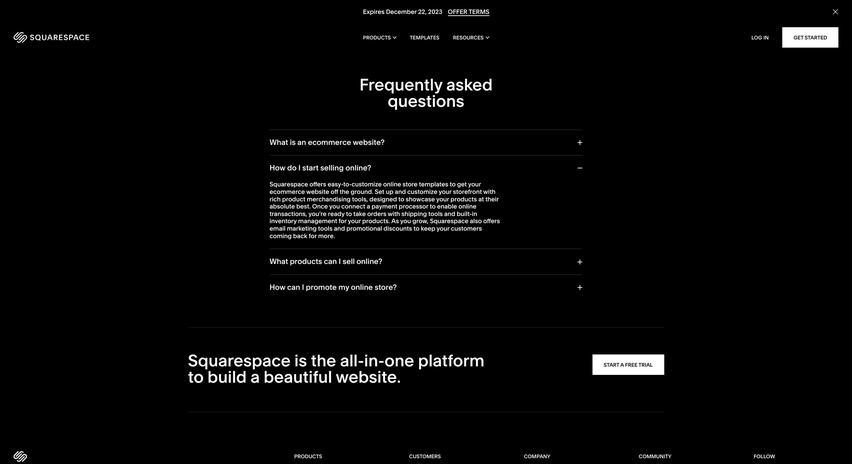 Task type: locate. For each thing, give the bounding box(es) containing it.
online? right sell
[[357, 257, 383, 266]]

what is an ecommerce website?
[[270, 138, 385, 147]]

1 horizontal spatial i
[[302, 283, 304, 292]]

2 horizontal spatial and
[[445, 210, 456, 218]]

your right keep
[[437, 225, 450, 232]]

for down connect
[[339, 217, 347, 225]]

ecommerce
[[308, 138, 351, 147], [270, 188, 305, 196]]

0 vertical spatial and
[[395, 188, 406, 196]]

ecommerce inside squarespace offers easy-to-customize online store templates to get your ecommerce website off the ground. set up and customize your storefront with rich product merchandising tools, designed to showcase your products at their absolute best. once you connect a payment processor to enable online transactions, you're ready to take orders with shipping tools and built-in inventory management for your products. as you grow, squarespace also offers email marketing tools and promotional discounts to keep your customers coming back for more.
[[270, 188, 305, 196]]

1 vertical spatial what
[[270, 257, 288, 266]]

store
[[514, 15, 532, 24], [403, 181, 418, 188]]

2023
[[428, 8, 442, 16]]

grow
[[452, 15, 471, 24]]

2 squarespace logo link from the top
[[14, 450, 294, 464]]

squarespace for squarespace is the all‑in‑one platform to build a beautiful website.
[[188, 351, 291, 371]]

is for what
[[290, 138, 296, 147]]

a left free
[[621, 362, 624, 368]]

1 horizontal spatial ecommerce
[[308, 138, 351, 147]]

set
[[375, 188, 385, 196]]

0 vertical spatial squarespace logo link
[[14, 32, 179, 43]]

a right build
[[251, 367, 260, 387]]

1 horizontal spatial a
[[367, 203, 370, 210]]

0 vertical spatial the
[[340, 188, 349, 196]]

1 horizontal spatial for
[[339, 217, 347, 225]]

1 horizontal spatial products
[[363, 34, 391, 41]]

1 how from the top
[[270, 163, 286, 173]]

to left build
[[188, 367, 204, 387]]

you right as
[[401, 217, 411, 225]]

promotional
[[347, 225, 382, 232]]

2 what from the top
[[270, 257, 288, 266]]

started
[[805, 34, 828, 41]]

i right "do"
[[299, 163, 301, 173]]

a
[[367, 203, 370, 210], [621, 362, 624, 368], [251, 367, 260, 387]]

1 squarespace logo link from the top
[[14, 32, 179, 43]]

2 vertical spatial with
[[388, 210, 400, 218]]

0 horizontal spatial products
[[290, 257, 322, 266]]

to left take
[[346, 210, 352, 218]]

online right my on the bottom of the page
[[351, 283, 373, 292]]

up
[[386, 188, 394, 196]]

as
[[392, 217, 399, 225]]

payment
[[372, 203, 398, 210]]

1 what from the top
[[270, 138, 288, 147]]

log             in link
[[752, 34, 769, 41]]

0 vertical spatial is
[[290, 138, 296, 147]]

products
[[451, 195, 477, 203], [290, 257, 322, 266]]

0 vertical spatial products
[[451, 195, 477, 203]]

what for what is an ecommerce website?
[[270, 138, 288, 147]]

0 horizontal spatial for
[[309, 232, 317, 240]]

main content
[[0, 0, 853, 413]]

0 horizontal spatial tools
[[318, 225, 333, 232]]

and
[[395, 188, 406, 196], [445, 210, 456, 218], [334, 225, 345, 232]]

you
[[329, 203, 340, 210], [401, 217, 411, 225]]

what for what products can i sell online?
[[270, 257, 288, 266]]

you right once
[[329, 203, 340, 210]]

i left sell
[[339, 257, 341, 266]]

email
[[270, 225, 286, 232]]

2 squarespace logo image from the top
[[14, 451, 27, 462]]

2 horizontal spatial i
[[339, 257, 341, 266]]

for right back
[[309, 232, 317, 240]]

1 vertical spatial squarespace logo image
[[14, 451, 27, 462]]

1 vertical spatial how
[[270, 283, 286, 292]]

0 vertical spatial you
[[329, 203, 340, 210]]

selling
[[321, 163, 344, 173]]

2 vertical spatial and
[[334, 225, 345, 232]]

log             in
[[752, 34, 769, 41]]

0 vertical spatial online?
[[346, 163, 372, 173]]

0 vertical spatial for
[[339, 217, 347, 225]]

1 horizontal spatial can
[[324, 257, 337, 266]]

keep
[[421, 225, 436, 232]]

1 horizontal spatial with
[[484, 188, 496, 196]]

1 vertical spatial with
[[484, 188, 496, 196]]

for
[[339, 217, 347, 225], [309, 232, 317, 240]]

offers right the 'also'
[[484, 217, 500, 225]]

marketing
[[287, 225, 317, 232]]

to left enable
[[430, 203, 436, 210]]

inventory
[[270, 217, 297, 225]]

0 horizontal spatial and
[[334, 225, 345, 232]]

online up designed
[[383, 181, 401, 188]]

0 horizontal spatial ecommerce
[[270, 188, 305, 196]]

the inside squarespace is the all‑in‑one platform to build a beautiful website.
[[311, 351, 336, 371]]

products down back
[[290, 257, 322, 266]]

1 vertical spatial is
[[295, 351, 307, 371]]

i left promote
[[302, 283, 304, 292]]

1 horizontal spatial products
[[451, 195, 477, 203]]

0 vertical spatial what
[[270, 138, 288, 147]]

0 vertical spatial squarespace logo image
[[14, 32, 89, 43]]

1 vertical spatial offers
[[484, 217, 500, 225]]

tools
[[429, 210, 443, 218], [318, 225, 333, 232]]

to left get
[[450, 181, 456, 188]]

1 horizontal spatial you
[[401, 217, 411, 225]]

the
[[340, 188, 349, 196], [311, 351, 336, 371]]

templates
[[419, 181, 449, 188]]

main content containing frequently asked questions
[[0, 0, 853, 413]]

templates link
[[410, 24, 440, 51]]

a right take
[[367, 203, 370, 210]]

is inside squarespace is the all‑in‑one platform to build a beautiful website.
[[295, 351, 307, 371]]

enable
[[437, 203, 457, 210]]

do
[[287, 163, 297, 173]]

ecommerce up absolute
[[270, 188, 305, 196]]

1 horizontal spatial offers
[[484, 217, 500, 225]]

how
[[270, 163, 286, 173], [270, 283, 286, 292]]

1 vertical spatial can
[[287, 283, 300, 292]]

processor
[[399, 203, 429, 210]]

products up built-
[[451, 195, 477, 203]]

follow
[[754, 453, 776, 460]]

offer terms
[[448, 8, 490, 16]]

2 vertical spatial i
[[302, 283, 304, 292]]

0 horizontal spatial you
[[329, 203, 340, 210]]

tools up keep
[[429, 210, 443, 218]]

1 vertical spatial ecommerce
[[270, 188, 305, 196]]

2 horizontal spatial with
[[534, 15, 549, 24]]

is for squarespace
[[295, 351, 307, 371]]

1 horizontal spatial store
[[514, 15, 532, 24]]

products
[[363, 34, 391, 41], [294, 453, 322, 460]]

and down "ready"
[[334, 225, 345, 232]]

1 horizontal spatial the
[[340, 188, 349, 196]]

expires december 22, 2023
[[363, 8, 442, 16]]

built-
[[457, 210, 472, 218]]

squarespace logo image
[[14, 32, 89, 43], [14, 451, 27, 462]]

in
[[764, 34, 769, 41]]

2 how from the top
[[270, 283, 286, 292]]

beautiful
[[264, 367, 332, 387]]

offers down 'how do i start selling online?'
[[310, 181, 326, 188]]

0 horizontal spatial the
[[311, 351, 336, 371]]

customize up "processor"
[[408, 188, 438, 196]]

0 vertical spatial i
[[299, 163, 301, 173]]

0 horizontal spatial store
[[403, 181, 418, 188]]

start a free trial
[[604, 362, 653, 368]]

0 vertical spatial squarespace
[[270, 181, 308, 188]]

website.
[[336, 367, 401, 387]]

1 vertical spatial the
[[311, 351, 336, 371]]

can left promote
[[287, 283, 300, 292]]

your down connect
[[348, 217, 361, 225]]

0 horizontal spatial offers
[[310, 181, 326, 188]]

0 horizontal spatial customize
[[352, 181, 382, 188]]

squarespace
[[270, 181, 308, 188], [430, 217, 469, 225], [188, 351, 291, 371]]

how for how do i start selling online?
[[270, 163, 286, 173]]

customize up tools,
[[352, 181, 382, 188]]

1 vertical spatial online?
[[357, 257, 383, 266]]

and left built-
[[445, 210, 456, 218]]

0 vertical spatial products
[[363, 34, 391, 41]]

tools down "you're"
[[318, 225, 333, 232]]

0 horizontal spatial with
[[388, 210, 400, 218]]

ground.
[[351, 188, 374, 196]]

1 horizontal spatial tools
[[429, 210, 443, 218]]

online down storefront
[[459, 203, 477, 210]]

offer
[[448, 8, 468, 16]]

free
[[626, 362, 638, 368]]

i
[[299, 163, 301, 173], [339, 257, 341, 266], [302, 283, 304, 292]]

my
[[339, 283, 349, 292]]

0 horizontal spatial can
[[287, 283, 300, 292]]

store?
[[375, 283, 397, 292]]

shipping
[[402, 210, 427, 218]]

i for start
[[299, 163, 301, 173]]

what left an in the left of the page
[[270, 138, 288, 147]]

frequently
[[360, 74, 443, 94]]

0 horizontal spatial i
[[299, 163, 301, 173]]

2 vertical spatial squarespace
[[188, 351, 291, 371]]

0 horizontal spatial products
[[294, 453, 322, 460]]

products inside squarespace offers easy-to-customize online store templates to get your ecommerce website off the ground. set up and customize your storefront with rich product merchandising tools, designed to showcase your products at their absolute best. once you connect a payment processor to enable online transactions, you're ready to take orders with shipping tools and built-in inventory management for your products. as you grow, squarespace also offers email marketing tools and promotional discounts to keep your customers coming back for more.
[[451, 195, 477, 203]]

your right get
[[468, 181, 481, 188]]

storefront
[[453, 188, 482, 196]]

designed
[[370, 195, 397, 203]]

what down coming
[[270, 257, 288, 266]]

squarespace logo link
[[14, 32, 179, 43], [14, 450, 294, 464]]

online? for how do i start selling online?
[[346, 163, 372, 173]]

0 horizontal spatial a
[[251, 367, 260, 387]]

1 vertical spatial tools
[[318, 225, 333, 232]]

online?
[[346, 163, 372, 173], [357, 257, 383, 266]]

1 vertical spatial store
[[403, 181, 418, 188]]

start
[[303, 163, 319, 173]]

products.
[[362, 217, 390, 225]]

0 vertical spatial how
[[270, 163, 286, 173]]

offers
[[310, 181, 326, 188], [484, 217, 500, 225]]

1 vertical spatial squarespace logo link
[[14, 450, 294, 464]]

online? up 'to-'
[[346, 163, 372, 173]]

1 vertical spatial products
[[290, 257, 322, 266]]

their
[[486, 195, 499, 203]]

website
[[306, 188, 329, 196]]

i for promote
[[302, 283, 304, 292]]

ecommerce up selling
[[308, 138, 351, 147]]

online
[[490, 15, 512, 24], [383, 181, 401, 188], [459, 203, 477, 210], [351, 283, 373, 292]]

and right up
[[395, 188, 406, 196]]

also
[[470, 217, 482, 225]]

can left sell
[[324, 257, 337, 266]]

to right up
[[399, 195, 405, 203]]

squarespace inside squarespace is the all‑in‑one platform to build a beautiful website.
[[188, 351, 291, 371]]

your
[[472, 15, 488, 24], [468, 181, 481, 188], [439, 188, 452, 196], [437, 195, 449, 203], [348, 217, 361, 225], [437, 225, 450, 232]]

squarespace offers easy-to-customize online store templates to get your ecommerce website off the ground. set up and customize your storefront with rich product merchandising tools, designed to showcase your products at their absolute best. once you connect a payment processor to enable online transactions, you're ready to take orders with shipping tools and built-in inventory management for your products. as you grow, squarespace also offers email marketing tools and promotional discounts to keep your customers coming back for more.
[[270, 181, 500, 240]]

to-
[[344, 181, 352, 188]]



Task type: vqa. For each thing, say whether or not it's contained in the screenshot.
top 'squarespace'
yes



Task type: describe. For each thing, give the bounding box(es) containing it.
the inside squarespace offers easy-to-customize online store templates to get your ecommerce website off the ground. set up and customize your storefront with rich product merchandising tools, designed to showcase your products at their absolute best. once you connect a payment processor to enable online transactions, you're ready to take orders with shipping tools and built-in inventory management for your products. as you grow, squarespace also offers email marketing tools and promotional discounts to keep your customers coming back for more.
[[340, 188, 349, 196]]

squarespace for squarespace offers easy-to-customize online store templates to get your ecommerce website off the ground. set up and customize your storefront with rich product merchandising tools, designed to showcase your products at their absolute best. once you connect a payment processor to enable online transactions, you're ready to take orders with shipping tools and built-in inventory management for your products. as you grow, squarespace also offers email marketing tools and promotional discounts to keep your customers coming back for more.
[[270, 181, 308, 188]]

how can i promote my online store?
[[270, 283, 397, 292]]

log
[[752, 34, 763, 41]]

to left keep
[[414, 225, 420, 232]]

customers
[[451, 225, 482, 232]]

get started
[[794, 34, 828, 41]]

your right 'grow'
[[472, 15, 488, 24]]

product
[[282, 195, 306, 203]]

company
[[524, 453, 551, 460]]

off
[[331, 188, 338, 196]]

to inside squarespace is the all‑in‑one platform to build a beautiful website.
[[188, 367, 204, 387]]

your down templates
[[437, 195, 449, 203]]

online? for what products can i sell online?
[[357, 257, 383, 266]]

management
[[298, 217, 337, 225]]

1 vertical spatial for
[[309, 232, 317, 240]]

1 horizontal spatial and
[[395, 188, 406, 196]]

you're
[[309, 210, 327, 218]]

grow,
[[413, 217, 429, 225]]

orders
[[367, 210, 387, 218]]

products button
[[363, 24, 397, 51]]

start a free trial link
[[593, 355, 665, 375]]

rich
[[270, 195, 281, 203]]

website?
[[353, 138, 385, 147]]

get
[[457, 181, 467, 188]]

terms
[[469, 8, 490, 16]]

templates
[[410, 34, 440, 41]]

easy-
[[328, 181, 344, 188]]

more.
[[318, 232, 335, 240]]

online right terms
[[490, 15, 512, 24]]

0 vertical spatial store
[[514, 15, 532, 24]]

take
[[354, 210, 366, 218]]

grow your online store with
[[452, 15, 550, 24]]

discounts
[[384, 225, 412, 232]]

build
[[208, 367, 247, 387]]

1 vertical spatial products
[[294, 453, 322, 460]]

get
[[794, 34, 804, 41]]

showcase
[[406, 195, 435, 203]]

1 vertical spatial you
[[401, 217, 411, 225]]

merchandising
[[307, 195, 351, 203]]

1 vertical spatial i
[[339, 257, 341, 266]]

december
[[386, 8, 417, 16]]

frequently asked questions
[[360, 74, 493, 111]]

what products can i sell online?
[[270, 257, 383, 266]]

0 vertical spatial ecommerce
[[308, 138, 351, 147]]

0 vertical spatial offers
[[310, 181, 326, 188]]

all‑in‑one
[[340, 351, 415, 371]]

22,
[[418, 8, 427, 16]]

an
[[298, 138, 306, 147]]

squarespace is the all‑in‑one platform to build a beautiful website.
[[188, 351, 485, 387]]

store inside squarespace offers easy-to-customize online store templates to get your ecommerce website off the ground. set up and customize your storefront with rich product merchandising tools, designed to showcase your products at their absolute best. once you connect a payment processor to enable online transactions, you're ready to take orders with shipping tools and built-in inventory management for your products. as you grow, squarespace also offers email marketing tools and promotional discounts to keep your customers coming back for more.
[[403, 181, 418, 188]]

ready
[[328, 210, 345, 218]]

0 vertical spatial tools
[[429, 210, 443, 218]]

1 vertical spatial and
[[445, 210, 456, 218]]

a inside squarespace is the all‑in‑one platform to build a beautiful website.
[[251, 367, 260, 387]]

coming
[[270, 232, 292, 240]]

resources
[[453, 34, 484, 41]]

sell
[[343, 257, 355, 266]]

trial
[[639, 362, 653, 368]]

products inside button
[[363, 34, 391, 41]]

community
[[639, 453, 672, 460]]

connect
[[342, 203, 366, 210]]

your up enable
[[439, 188, 452, 196]]

1 vertical spatial squarespace
[[430, 217, 469, 225]]

expires
[[363, 8, 385, 16]]

1 horizontal spatial customize
[[408, 188, 438, 196]]

tools,
[[352, 195, 368, 203]]

0 vertical spatial with
[[534, 15, 549, 24]]

transactions,
[[270, 210, 307, 218]]

absolute
[[270, 203, 295, 210]]

platform
[[418, 351, 485, 371]]

how for how can i promote my online store?
[[270, 283, 286, 292]]

at
[[479, 195, 484, 203]]

offer terms link
[[448, 8, 490, 16]]

in
[[472, 210, 478, 218]]

0 vertical spatial can
[[324, 257, 337, 266]]

how do i start selling online?
[[270, 163, 372, 173]]

customers
[[409, 453, 441, 460]]

once
[[312, 203, 328, 210]]

back
[[293, 232, 308, 240]]

resources button
[[453, 24, 489, 51]]

a inside squarespace offers easy-to-customize online store templates to get your ecommerce website off the ground. set up and customize your storefront with rich product merchandising tools, designed to showcase your products at their absolute best. once you connect a payment processor to enable online transactions, you're ready to take orders with shipping tools and built-in inventory management for your products. as you grow, squarespace also offers email marketing tools and promotional discounts to keep your customers coming back for more.
[[367, 203, 370, 210]]

start
[[604, 362, 620, 368]]

questions
[[388, 91, 465, 111]]

best.
[[297, 203, 311, 210]]

asked
[[447, 74, 493, 94]]

promote
[[306, 283, 337, 292]]

1 squarespace logo image from the top
[[14, 32, 89, 43]]

get started link
[[783, 27, 839, 48]]

2 horizontal spatial a
[[621, 362, 624, 368]]



